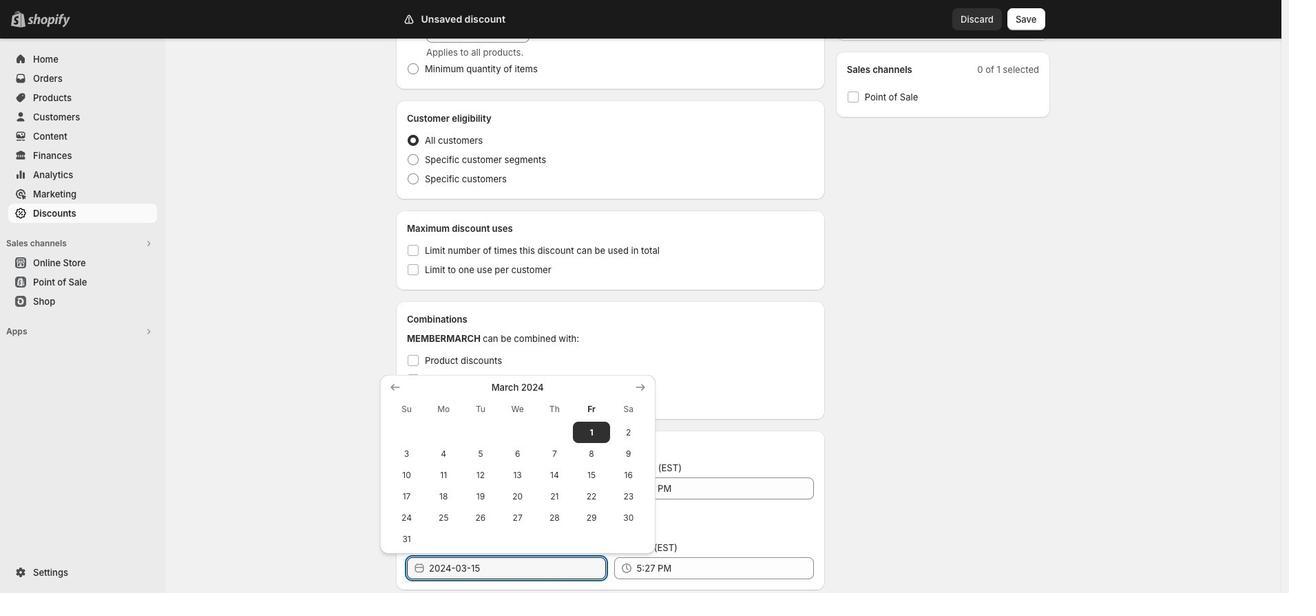 Task type: describe. For each thing, give the bounding box(es) containing it.
0.00 text field
[[444, 21, 530, 43]]

1 enter time text field from the top
[[637, 478, 814, 500]]

monday element
[[425, 397, 462, 422]]

thursday element
[[536, 397, 573, 422]]

wednesday element
[[499, 397, 536, 422]]

friday element
[[573, 397, 610, 422]]

tuesday element
[[462, 397, 499, 422]]

2 enter time text field from the top
[[637, 558, 814, 580]]



Task type: locate. For each thing, give the bounding box(es) containing it.
0 vertical spatial enter time text field
[[637, 478, 814, 500]]

shopify image
[[28, 14, 70, 28]]

YYYY-MM-DD text field
[[429, 558, 606, 580]]

1 vertical spatial enter time text field
[[637, 558, 814, 580]]

grid
[[388, 381, 647, 550]]

Enter time text field
[[637, 478, 814, 500], [637, 558, 814, 580]]

saturday element
[[610, 397, 647, 422]]

sunday element
[[388, 397, 425, 422]]



Task type: vqa. For each thing, say whether or not it's contained in the screenshot.
the left sent
no



